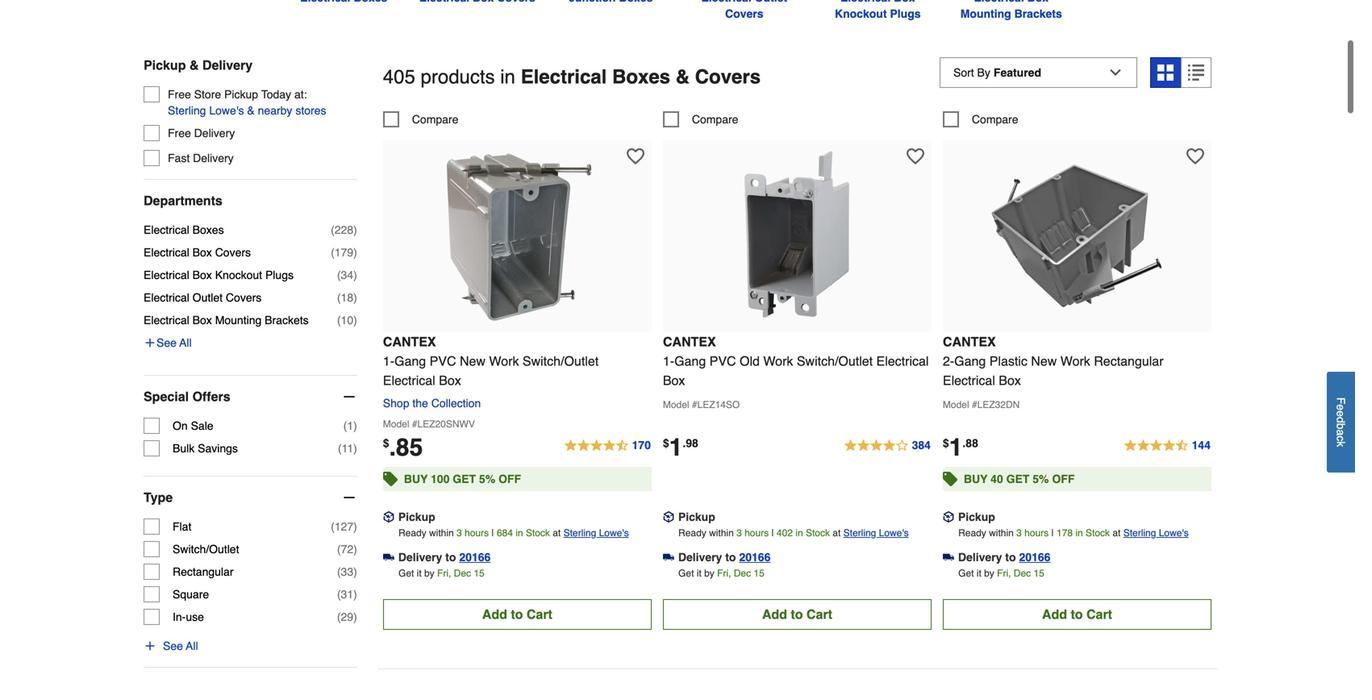 Task type: describe. For each thing, give the bounding box(es) containing it.
5001729087 element
[[663, 111, 739, 127]]

special offers
[[144, 389, 230, 404]]

brackets inside the electrical box mounting brackets link
[[1015, 7, 1063, 20]]

.98
[[683, 437, 699, 450]]

on
[[173, 420, 188, 433]]

( 29 )
[[337, 611, 357, 624]]

4 stars image
[[844, 436, 932, 456]]

use
[[186, 611, 204, 624]]

33
[[341, 566, 354, 579]]

2 see all button from the top
[[144, 638, 198, 654]]

departments
[[144, 193, 223, 208]]

& inside button
[[247, 104, 255, 117]]

1 vertical spatial all
[[186, 640, 198, 653]]

.85
[[389, 434, 423, 461]]

5001743605 element
[[943, 111, 1019, 127]]

11
[[342, 442, 354, 455]]

c
[[1335, 436, 1348, 442]]

actual price $0.85 element
[[383, 434, 423, 461]]

2 add to cart from the left
[[762, 607, 833, 622]]

in right products
[[500, 66, 516, 88]]

free for free delivery
[[168, 127, 191, 140]]

f e e d b a c k
[[1335, 398, 1348, 447]]

18
[[341, 291, 354, 304]]

sterling lowe's & nearby stores button
[[168, 103, 326, 119]]

( for 179
[[331, 246, 335, 259]]

tag filled image for 1
[[943, 468, 958, 491]]

compare for 5001729087 element
[[692, 113, 739, 126]]

compare for 5001724857 element
[[412, 113, 459, 126]]

by for ready within 3 hours | 178 in stock at sterling lowe's
[[985, 568, 995, 579]]

1 add from the left
[[482, 607, 507, 622]]

384 button
[[844, 436, 932, 456]]

1 e from the top
[[1335, 405, 1348, 411]]

model for 1-gang pvc old work switch/outlet electrical box
[[663, 399, 690, 411]]

electrical box covers
[[144, 246, 251, 259]]

384
[[912, 439, 931, 452]]

1 horizontal spatial plugs
[[890, 7, 921, 20]]

rectangular inside cantex 2-gang plastic new work rectangular electrical box
[[1094, 354, 1164, 369]]

) for ( 1 )
[[354, 420, 357, 433]]

228
[[335, 224, 354, 236]]

3 add to cart from the left
[[1042, 607, 1113, 622]]

buy for .85
[[404, 473, 428, 486]]

) for ( 72 )
[[354, 543, 357, 556]]

it for ready within 3 hours | 178 in stock at sterling lowe's
[[977, 568, 982, 579]]

offers
[[192, 389, 230, 404]]

cantex 1-gang pvc old work switch/outlet electrical box
[[663, 334, 929, 388]]

) for ( 31 )
[[354, 588, 357, 601]]

dec for 178
[[1014, 568, 1031, 579]]

electrical inside the cantex 1-gang pvc old work switch/outlet electrical box
[[877, 354, 929, 369]]

get it by fri, dec 15 for ready within 3 hours | 402 in stock at sterling lowe's
[[679, 568, 765, 579]]

pickup for ready within 3 hours | 684 in stock at sterling lowe's
[[398, 511, 435, 524]]

cantex 1-gang pvc new work switch/outlet electrical box image
[[429, 148, 606, 326]]

) for ( 18 )
[[354, 291, 357, 304]]

in-use
[[173, 611, 204, 624]]

electrical outlet covers link
[[678, 0, 811, 22]]

get for ready within 3 hours | 684 in stock at sterling lowe's
[[399, 568, 414, 579]]

684
[[497, 528, 513, 539]]

hours for 178
[[1025, 528, 1049, 539]]

( 127 )
[[331, 521, 357, 533]]

off for 1
[[1053, 473, 1075, 486]]

3 for 402
[[737, 528, 742, 539]]

( for 1
[[343, 420, 347, 433]]

144 button
[[1124, 436, 1212, 456]]

in for ready within 3 hours | 402 in stock at sterling lowe's
[[796, 528, 803, 539]]

bulk savings
[[173, 442, 238, 455]]

truck filled image for ready within 3 hours | 402 in stock at sterling lowe's
[[663, 552, 674, 563]]

lez14so
[[698, 399, 740, 411]]

get for ready within 3 hours | 178 in stock at sterling lowe's
[[959, 568, 974, 579]]

box inside cantex 1-gang pvc new work switch/outlet electrical box
[[439, 373, 461, 388]]

ready within 3 hours | 402 in stock at sterling lowe's
[[679, 528, 909, 539]]

at:
[[294, 88, 307, 101]]

2 plus image from the top
[[144, 640, 157, 653]]

hours for 402
[[745, 528, 769, 539]]

fast delivery
[[168, 152, 234, 165]]

nearby
[[258, 104, 292, 117]]

delivery to 20166 for ready within 3 hours | 684 in stock at sterling lowe's
[[398, 551, 491, 564]]

buy 100 get 5% off
[[404, 473, 521, 486]]

) for ( 10 )
[[354, 314, 357, 327]]

0 horizontal spatial brackets
[[265, 314, 309, 327]]

off for .85
[[499, 473, 521, 486]]

pickup for ready within 3 hours | 178 in stock at sterling lowe's
[[959, 511, 996, 524]]

sale
[[191, 420, 214, 433]]

products
[[421, 66, 495, 88]]

model # lez14so
[[663, 399, 740, 411]]

buy for 1
[[964, 473, 988, 486]]

178
[[1057, 528, 1073, 539]]

( 31 )
[[337, 588, 357, 601]]

sterling lowe's & nearby stores
[[168, 104, 326, 117]]

flat
[[173, 521, 192, 533]]

( for 29
[[337, 611, 341, 624]]

20166 button for 402
[[740, 549, 771, 566]]

electrical inside electrical outlet covers link
[[702, 0, 752, 4]]

in for ready within 3 hours | 178 in stock at sterling lowe's
[[1076, 528, 1083, 539]]

0 vertical spatial all
[[179, 337, 192, 349]]

gang for 1-gang pvc new work switch/outlet electrical box
[[395, 354, 426, 369]]

15 for 684
[[474, 568, 485, 579]]

today
[[261, 88, 291, 101]]

get for ready within 3 hours | 402 in stock at sterling lowe's
[[679, 568, 694, 579]]

fast
[[168, 152, 190, 165]]

box inside cantex 2-gang plastic new work rectangular electrical box
[[999, 373, 1021, 388]]

get it by fri, dec 15 for ready within 3 hours | 178 in stock at sterling lowe's
[[959, 568, 1045, 579]]

lowe's for ready within 3 hours | 684 in stock at sterling lowe's
[[599, 528, 629, 539]]

29
[[341, 611, 354, 624]]

collection
[[431, 397, 481, 410]]

tag filled image for .85
[[383, 468, 398, 491]]

3 add to cart button from the left
[[943, 599, 1212, 630]]

2 add to cart button from the left
[[663, 599, 932, 630]]

f
[[1335, 398, 1348, 405]]

ready for ready within 3 hours | 684 in stock at sterling lowe's
[[399, 528, 427, 539]]

1 vertical spatial electrical outlet covers
[[144, 291, 262, 304]]

cantex for cantex 2-gang plastic new work rectangular electrical box
[[943, 334, 996, 349]]

170 button
[[564, 436, 652, 456]]

1 horizontal spatial electrical box mounting brackets
[[961, 0, 1063, 20]]

170
[[632, 439, 651, 452]]

0 horizontal spatial boxes
[[193, 224, 224, 236]]

$ for $ 1 .88
[[943, 437, 950, 450]]

buy 40 get 5% off
[[964, 473, 1075, 486]]

mounting inside electrical box mounting brackets
[[961, 7, 1012, 20]]

electrical inside cantex 2-gang plastic new work rectangular electrical box
[[943, 373, 996, 388]]

0 vertical spatial electrical box knockout plugs
[[835, 0, 921, 20]]

get for .85
[[453, 473, 476, 486]]

free store pickup today at:
[[168, 88, 307, 101]]

ready for ready within 3 hours | 402 in stock at sterling lowe's
[[679, 528, 707, 539]]

truck filled image for ready within 3 hours | 684 in stock at sterling lowe's
[[383, 552, 394, 563]]

3 cart from the left
[[1087, 607, 1113, 622]]

pickup & delivery
[[144, 58, 253, 73]]

cantex 2-gang plastic new work rectangular electrical box image
[[989, 148, 1166, 326]]

40
[[991, 473, 1004, 486]]

list view image
[[1189, 65, 1205, 81]]

( for 11
[[338, 442, 342, 455]]

model for 2-gang plastic new work rectangular electrical box
[[943, 399, 970, 411]]

( 228 )
[[331, 224, 357, 236]]

a
[[1335, 430, 1348, 436]]

the
[[413, 397, 428, 410]]

shop the collection link
[[383, 397, 488, 410]]

) for ( 127 )
[[354, 521, 357, 533]]

new for plastic
[[1031, 354, 1057, 369]]

144
[[1192, 439, 1211, 452]]

delivery to 20166 for ready within 3 hours | 178 in stock at sterling lowe's
[[959, 551, 1051, 564]]

1 see all button from the top
[[144, 335, 192, 351]]

0 vertical spatial see
[[157, 337, 177, 349]]

stores
[[296, 104, 326, 117]]

get it by fri, dec 15 for ready within 3 hours | 684 in stock at sterling lowe's
[[399, 568, 485, 579]]

2 heart outline image from the left
[[1187, 148, 1205, 165]]

0 vertical spatial knockout
[[835, 7, 887, 20]]

| for 684
[[492, 528, 494, 539]]

2 cart from the left
[[807, 607, 833, 622]]

type
[[144, 490, 173, 505]]

electrical inside cantex 1-gang pvc new work switch/outlet electrical box
[[383, 373, 435, 388]]

0 horizontal spatial model
[[383, 419, 410, 430]]

pickup up free delivery
[[144, 58, 186, 73]]

pvc for new
[[430, 354, 456, 369]]

1 vertical spatial plugs
[[265, 269, 294, 282]]

3 for 178
[[1017, 528, 1022, 539]]

( 179 )
[[331, 246, 357, 259]]

shop the collection
[[383, 397, 481, 410]]

) for ( 33 )
[[354, 566, 357, 579]]

0 horizontal spatial #
[[412, 419, 418, 430]]

work for 1-gang pvc old work switch/outlet electrical box
[[764, 354, 794, 369]]

cantex 1-gang pvc new work switch/outlet electrical box
[[383, 334, 599, 388]]

cantex 2-gang plastic new work rectangular electrical box
[[943, 334, 1164, 388]]

( 18 )
[[337, 291, 357, 304]]

old
[[740, 354, 760, 369]]

20166 button for 178
[[1020, 549, 1051, 566]]

model # lez20snwv
[[383, 419, 475, 430]]

1 for ( 1 )
[[347, 420, 354, 433]]

stock for 402
[[806, 528, 830, 539]]

20166 for 402
[[740, 551, 771, 564]]

0 vertical spatial outlet
[[755, 0, 788, 4]]

0 horizontal spatial electrical box mounting brackets
[[144, 314, 309, 327]]

0 horizontal spatial knockout
[[215, 269, 262, 282]]

1- for 1-gang pvc old work switch/outlet electrical box
[[663, 354, 675, 369]]

405 products in electrical boxes & covers
[[383, 66, 761, 88]]

work for 2-gang plastic new work rectangular electrical box
[[1061, 354, 1091, 369]]

savings
[[198, 442, 238, 455]]

2-
[[943, 354, 955, 369]]

$ 1 .98
[[663, 434, 699, 461]]

1 vertical spatial mounting
[[215, 314, 262, 327]]

( 72 )
[[337, 543, 357, 556]]

0 horizontal spatial &
[[190, 58, 199, 73]]

box inside the cantex 1-gang pvc old work switch/outlet electrical box
[[663, 373, 685, 388]]

actual price $1.88 element
[[943, 434, 979, 461]]

sterling for ready within 3 hours | 684 in stock at sterling lowe's
[[564, 528, 597, 539]]

1 heart outline image from the left
[[627, 148, 645, 165]]

( 10 )
[[337, 314, 357, 327]]

1 vertical spatial see
[[163, 640, 183, 653]]

special offers button
[[144, 376, 357, 418]]



Task type: vqa. For each thing, say whether or not it's contained in the screenshot.
2nd THE WORKS from the bottom of the page
no



Task type: locate. For each thing, give the bounding box(es) containing it.
2 horizontal spatial |
[[1052, 528, 1054, 539]]

2 horizontal spatial 1
[[950, 434, 963, 461]]

$ inside $ .85
[[383, 437, 389, 450]]

3 get from the left
[[959, 568, 974, 579]]

(
[[331, 224, 335, 236], [331, 246, 335, 259], [337, 269, 341, 282], [337, 291, 341, 304], [337, 314, 341, 327], [343, 420, 347, 433], [338, 442, 342, 455], [331, 521, 335, 533], [337, 543, 341, 556], [337, 566, 341, 579], [337, 588, 341, 601], [337, 611, 341, 624]]

20166 down ready within 3 hours | 402 in stock at sterling lowe's
[[740, 551, 771, 564]]

2 horizontal spatial #
[[972, 399, 978, 411]]

2 at from the left
[[833, 528, 841, 539]]

pickup image
[[943, 512, 955, 523]]

0 vertical spatial see all button
[[144, 335, 192, 351]]

see down "in-"
[[163, 640, 183, 653]]

3 truck filled image from the left
[[943, 552, 955, 563]]

2 horizontal spatial gang
[[955, 354, 986, 369]]

1 get it by fri, dec 15 from the left
[[399, 568, 485, 579]]

cantex up the
[[383, 334, 436, 349]]

heart outline image
[[627, 148, 645, 165], [1187, 148, 1205, 165]]

0 horizontal spatial 20166 button
[[459, 549, 491, 566]]

12 ) from the top
[[354, 611, 357, 624]]

1 vertical spatial see all button
[[144, 638, 198, 654]]

20166 down ready within 3 hours | 178 in stock at sterling lowe's
[[1020, 551, 1051, 564]]

store
[[194, 88, 221, 101]]

tag filled image down $ 1 .88
[[943, 468, 958, 491]]

stock right 402
[[806, 528, 830, 539]]

gang
[[395, 354, 426, 369], [675, 354, 706, 369], [955, 354, 986, 369]]

by
[[424, 568, 435, 579], [704, 568, 715, 579], [985, 568, 995, 579]]

2 cantex from the left
[[663, 334, 716, 349]]

72
[[341, 543, 354, 556]]

get right 40
[[1007, 473, 1030, 486]]

1 vertical spatial see all
[[163, 640, 198, 653]]

boxes
[[612, 66, 671, 88], [193, 224, 224, 236]]

at right the "684"
[[553, 528, 561, 539]]

special
[[144, 389, 189, 404]]

1- for 1-gang pvc new work switch/outlet electrical box
[[383, 354, 395, 369]]

fri, for ready within 3 hours | 178 in stock at sterling lowe's
[[997, 568, 1011, 579]]

2 5% from the left
[[1033, 473, 1049, 486]]

0 vertical spatial free
[[168, 88, 191, 101]]

delivery to 20166
[[398, 551, 491, 564], [679, 551, 771, 564], [959, 551, 1051, 564]]

by for ready within 3 hours | 402 in stock at sterling lowe's
[[704, 568, 715, 579]]

) down "72"
[[354, 566, 357, 579]]

electrical box mounting brackets link
[[945, 0, 1078, 22]]

1 cantex from the left
[[383, 334, 436, 349]]

within for ready within 3 hours | 178 in stock at sterling lowe's
[[989, 528, 1014, 539]]

in for ready within 3 hours | 684 in stock at sterling lowe's
[[516, 528, 523, 539]]

sterling for ready within 3 hours | 402 in stock at sterling lowe's
[[844, 528, 877, 539]]

2 within from the left
[[709, 528, 734, 539]]

6 ) from the top
[[354, 420, 357, 433]]

2 horizontal spatial get
[[959, 568, 974, 579]]

bulk
[[173, 442, 195, 455]]

sterling inside button
[[168, 104, 206, 117]]

1 horizontal spatial 3
[[737, 528, 742, 539]]

1 sterling lowe's button from the left
[[564, 525, 629, 541]]

fri, down ready within 3 hours | 178 in stock at sterling lowe's
[[997, 568, 1011, 579]]

sterling right the "684"
[[564, 528, 597, 539]]

work inside cantex 1-gang pvc new work switch/outlet electrical box
[[489, 354, 519, 369]]

gang for 2-gang plastic new work rectangular electrical box
[[955, 354, 986, 369]]

2 horizontal spatial get it by fri, dec 15
[[959, 568, 1045, 579]]

10
[[341, 314, 354, 327]]

| left 402
[[772, 528, 774, 539]]

4.5 stars image containing 170
[[564, 436, 652, 456]]

compare
[[412, 113, 459, 126], [692, 113, 739, 126], [972, 113, 1019, 126]]

1 horizontal spatial 4.5 stars image
[[1124, 436, 1212, 456]]

8 ) from the top
[[354, 521, 357, 533]]

11 ) from the top
[[354, 588, 357, 601]]

cantex inside cantex 2-gang plastic new work rectangular electrical box
[[943, 334, 996, 349]]

0 vertical spatial boxes
[[612, 66, 671, 88]]

15 for 178
[[1034, 568, 1045, 579]]

stock
[[526, 528, 550, 539], [806, 528, 830, 539], [1086, 528, 1110, 539]]

pickup right pickup icon
[[959, 511, 996, 524]]

4.5 stars image for .85
[[564, 436, 652, 456]]

34
[[341, 269, 354, 282]]

1 add to cart from the left
[[482, 607, 553, 622]]

( for 10
[[337, 314, 341, 327]]

2 new from the left
[[1031, 354, 1057, 369]]

1 it from the left
[[417, 568, 422, 579]]

0 vertical spatial brackets
[[1015, 7, 1063, 20]]

1 1- from the left
[[383, 354, 395, 369]]

) for ( 11 )
[[354, 442, 357, 455]]

2 add from the left
[[762, 607, 788, 622]]

b
[[1335, 423, 1348, 430]]

2 20166 button from the left
[[740, 549, 771, 566]]

minus image
[[341, 490, 357, 506]]

2 horizontal spatial cantex
[[943, 334, 996, 349]]

2 off from the left
[[1053, 473, 1075, 486]]

1 horizontal spatial 15
[[754, 568, 765, 579]]

1 pvc from the left
[[430, 354, 456, 369]]

ready within 3 hours | 178 in stock at sterling lowe's
[[959, 528, 1189, 539]]

1 horizontal spatial outlet
[[755, 0, 788, 4]]

5% for .85
[[479, 473, 496, 486]]

f e e d b a c k button
[[1327, 372, 1356, 473]]

2 1- from the left
[[663, 354, 675, 369]]

see all button up special
[[144, 335, 192, 351]]

2 $ from the left
[[663, 437, 669, 450]]

boxes up electrical box covers
[[193, 224, 224, 236]]

hours left 402
[[745, 528, 769, 539]]

fri, down ready within 3 hours | 402 in stock at sterling lowe's
[[717, 568, 731, 579]]

1 horizontal spatial 1-
[[663, 354, 675, 369]]

2 it from the left
[[697, 568, 702, 579]]

type button
[[144, 477, 357, 519]]

cantex up the 2-
[[943, 334, 996, 349]]

free delivery
[[168, 127, 235, 140]]

free
[[168, 88, 191, 101], [168, 127, 191, 140]]

1 work from the left
[[489, 354, 519, 369]]

on sale
[[173, 420, 214, 433]]

1 vertical spatial electrical box knockout plugs
[[144, 269, 294, 282]]

2 tag filled image from the left
[[943, 468, 958, 491]]

dec down ready within 3 hours | 684 in stock at sterling lowe's
[[454, 568, 471, 579]]

2 fri, from the left
[[717, 568, 731, 579]]

stock right the "684"
[[526, 528, 550, 539]]

hours left the "684"
[[465, 528, 489, 539]]

1 horizontal spatial cantex
[[663, 334, 716, 349]]

0 vertical spatial electrical outlet covers
[[702, 0, 791, 20]]

3 compare from the left
[[972, 113, 1019, 126]]

0 horizontal spatial add to cart button
[[383, 599, 652, 630]]

hours for 684
[[465, 528, 489, 539]]

tag filled image
[[383, 468, 398, 491], [943, 468, 958, 491]]

2 dec from the left
[[734, 568, 751, 579]]

( for 228
[[331, 224, 335, 236]]

.88
[[963, 437, 979, 450]]

& up store
[[190, 58, 199, 73]]

gang inside the cantex 1-gang pvc old work switch/outlet electrical box
[[675, 354, 706, 369]]

electrical boxes
[[144, 224, 224, 236]]

pvc for old
[[710, 354, 736, 369]]

) down 18
[[354, 314, 357, 327]]

# for cantex 2-gang plastic new work rectangular electrical box
[[972, 399, 978, 411]]

0 vertical spatial electrical box mounting brackets
[[961, 0, 1063, 20]]

3 cantex from the left
[[943, 334, 996, 349]]

compare inside 5001724857 element
[[412, 113, 459, 126]]

1 $ from the left
[[383, 437, 389, 450]]

1 4.5 stars image from the left
[[564, 436, 652, 456]]

3 for 684
[[457, 528, 462, 539]]

1 tag filled image from the left
[[383, 468, 398, 491]]

stock for 178
[[1086, 528, 1110, 539]]

( for 34
[[337, 269, 341, 282]]

1 horizontal spatial by
[[704, 568, 715, 579]]

3 stock from the left
[[1086, 528, 1110, 539]]

switch/outlet
[[523, 354, 599, 369], [797, 354, 873, 369], [173, 543, 239, 556]]

) for ( 34 )
[[354, 269, 357, 282]]

0 horizontal spatial get
[[453, 473, 476, 486]]

3 within from the left
[[989, 528, 1014, 539]]

within down 40
[[989, 528, 1014, 539]]

1- inside the cantex 1-gang pvc old work switch/outlet electrical box
[[663, 354, 675, 369]]

2 horizontal spatial stock
[[1086, 528, 1110, 539]]

0 horizontal spatial get
[[399, 568, 414, 579]]

delivery to 20166 down ready within 3 hours | 402 in stock at sterling lowe's
[[679, 551, 771, 564]]

( 34 )
[[337, 269, 357, 282]]

stock for 684
[[526, 528, 550, 539]]

electrical outlet covers inside electrical outlet covers link
[[702, 0, 791, 20]]

2 buy from the left
[[964, 473, 988, 486]]

4 ) from the top
[[354, 291, 357, 304]]

switch/outlet for 1-gang pvc new work switch/outlet electrical box
[[523, 354, 599, 369]]

get
[[399, 568, 414, 579], [679, 568, 694, 579], [959, 568, 974, 579]]

work inside the cantex 1-gang pvc old work switch/outlet electrical box
[[764, 354, 794, 369]]

0 horizontal spatial 15
[[474, 568, 485, 579]]

sterling lowe's button for ready within 3 hours | 684 in stock at sterling lowe's
[[564, 525, 629, 541]]

cantex for cantex 1-gang pvc new work switch/outlet electrical box
[[383, 334, 436, 349]]

1 ) from the top
[[354, 224, 357, 236]]

1 horizontal spatial get it by fri, dec 15
[[679, 568, 765, 579]]

1 horizontal spatial boxes
[[612, 66, 671, 88]]

pickup down "actual price $1.98" element
[[679, 511, 716, 524]]

it for ready within 3 hours | 684 in stock at sterling lowe's
[[417, 568, 422, 579]]

compare inside 5001743605 element
[[972, 113, 1019, 126]]

3 delivery to 20166 from the left
[[959, 551, 1051, 564]]

1
[[347, 420, 354, 433], [669, 434, 683, 461], [950, 434, 963, 461]]

electrical box knockout plugs link
[[811, 0, 945, 22]]

pickup down 100
[[398, 511, 435, 524]]

0 horizontal spatial electrical outlet covers
[[144, 291, 262, 304]]

pickup image right ( 127 )
[[383, 512, 394, 523]]

( 33 )
[[337, 566, 357, 579]]

1 truck filled image from the left
[[383, 552, 394, 563]]

knockout
[[835, 7, 887, 20], [215, 269, 262, 282]]

delivery to 20166 down ready within 3 hours | 178 in stock at sterling lowe's
[[959, 551, 1051, 564]]

dec
[[454, 568, 471, 579], [734, 568, 751, 579], [1014, 568, 1031, 579]]

0 vertical spatial mounting
[[961, 7, 1012, 20]]

2 horizontal spatial sterling lowe's button
[[1124, 525, 1189, 541]]

0 horizontal spatial at
[[553, 528, 561, 539]]

1 get from the left
[[399, 568, 414, 579]]

4.5 stars image containing 144
[[1124, 436, 1212, 456]]

2 15 from the left
[[754, 568, 765, 579]]

heart outline image
[[907, 148, 925, 165]]

lowe's for ready within 3 hours | 402 in stock at sterling lowe's
[[879, 528, 909, 539]]

ready for ready within 3 hours | 178 in stock at sterling lowe's
[[959, 528, 987, 539]]

( for 127
[[331, 521, 335, 533]]

mounting
[[961, 7, 1012, 20], [215, 314, 262, 327]]

new inside cantex 2-gang plastic new work rectangular electrical box
[[1031, 354, 1057, 369]]

2 horizontal spatial add
[[1042, 607, 1068, 622]]

delivery
[[202, 58, 253, 73], [194, 127, 235, 140], [193, 152, 234, 165], [398, 551, 442, 564], [679, 551, 722, 564], [959, 551, 1003, 564]]

pvc left old
[[710, 354, 736, 369]]

3 at from the left
[[1113, 528, 1121, 539]]

1 5% from the left
[[479, 473, 496, 486]]

k
[[1335, 442, 1348, 447]]

3 hours from the left
[[1025, 528, 1049, 539]]

see
[[157, 337, 177, 349], [163, 640, 183, 653]]

free for free store pickup today at:
[[168, 88, 191, 101]]

2 pickup image from the left
[[663, 512, 674, 523]]

4.5 stars image
[[564, 436, 652, 456], [1124, 436, 1212, 456]]

get right 100
[[453, 473, 476, 486]]

off up ready within 3 hours | 684 in stock at sterling lowe's
[[499, 473, 521, 486]]

boxes up 5001729087 element
[[612, 66, 671, 88]]

at right 178
[[1113, 528, 1121, 539]]

lez20snwv
[[418, 419, 475, 430]]

2 horizontal spatial at
[[1113, 528, 1121, 539]]

( for 72
[[337, 543, 341, 556]]

1 add to cart button from the left
[[383, 599, 652, 630]]

model # lez32dn
[[943, 399, 1020, 411]]

3 $ from the left
[[943, 437, 950, 450]]

2 20166 from the left
[[740, 551, 771, 564]]

9 ) from the top
[[354, 543, 357, 556]]

1 dec from the left
[[454, 568, 471, 579]]

switch/outlet inside cantex 1-gang pvc new work switch/outlet electrical box
[[523, 354, 599, 369]]

pickup image down "actual price $1.98" element
[[663, 512, 674, 523]]

e up d at the right of the page
[[1335, 405, 1348, 411]]

get for 1
[[1007, 473, 1030, 486]]

1 stock from the left
[[526, 528, 550, 539]]

20166 button down ready within 3 hours | 178 in stock at sterling lowe's
[[1020, 549, 1051, 566]]

100
[[431, 473, 450, 486]]

pvc inside the cantex 1-gang pvc old work switch/outlet electrical box
[[710, 354, 736, 369]]

0 horizontal spatial outlet
[[193, 291, 223, 304]]

1 horizontal spatial 20166
[[740, 551, 771, 564]]

1 horizontal spatial |
[[772, 528, 774, 539]]

1 vertical spatial plus image
[[144, 640, 157, 653]]

5001724857 element
[[383, 111, 459, 127]]

ready within 3 hours | 684 in stock at sterling lowe's
[[399, 528, 629, 539]]

tag filled image down $ .85
[[383, 468, 398, 491]]

sterling down store
[[168, 104, 206, 117]]

2 3 from the left
[[737, 528, 742, 539]]

1 horizontal spatial #
[[692, 399, 698, 411]]

electrical outlet covers
[[702, 0, 791, 20], [144, 291, 262, 304]]

2 ) from the top
[[354, 246, 357, 259]]

15 down ready within 3 hours | 402 in stock at sterling lowe's
[[754, 568, 765, 579]]

pickup for ready within 3 hours | 402 in stock at sterling lowe's
[[679, 511, 716, 524]]

new inside cantex 1-gang pvc new work switch/outlet electrical box
[[460, 354, 486, 369]]

3 20166 from the left
[[1020, 551, 1051, 564]]

box inside electrical box mounting brackets
[[1028, 0, 1049, 4]]

lez32dn
[[978, 399, 1020, 411]]

1 horizontal spatial truck filled image
[[663, 552, 674, 563]]

dec for 684
[[454, 568, 471, 579]]

1 new from the left
[[460, 354, 486, 369]]

2 horizontal spatial fri,
[[997, 568, 1011, 579]]

gang left plastic on the right bottom
[[955, 354, 986, 369]]

$ right ( 11 )
[[383, 437, 389, 450]]

switch/outlet inside the cantex 1-gang pvc old work switch/outlet electrical box
[[797, 354, 873, 369]]

lowe's inside button
[[209, 104, 244, 117]]

1 horizontal spatial at
[[833, 528, 841, 539]]

pvc
[[430, 354, 456, 369], [710, 354, 736, 369]]

1 horizontal spatial heart outline image
[[1187, 148, 1205, 165]]

add to cart button
[[383, 599, 652, 630], [663, 599, 932, 630], [943, 599, 1212, 630]]

20166 for 684
[[459, 551, 491, 564]]

0 horizontal spatial stock
[[526, 528, 550, 539]]

stock right 178
[[1086, 528, 1110, 539]]

free left store
[[168, 88, 191, 101]]

3 left 178
[[1017, 528, 1022, 539]]

1 horizontal spatial brackets
[[1015, 7, 1063, 20]]

| for 178
[[1052, 528, 1054, 539]]

shop
[[383, 397, 410, 410]]

2 ready from the left
[[679, 528, 707, 539]]

) up ( 33 )
[[354, 543, 357, 556]]

2 free from the top
[[168, 127, 191, 140]]

3 3 from the left
[[1017, 528, 1022, 539]]

gang up the
[[395, 354, 426, 369]]

sterling right 178
[[1124, 528, 1157, 539]]

3 sterling lowe's button from the left
[[1124, 525, 1189, 541]]

actual price $1.98 element
[[663, 434, 699, 461]]

$ inside $ 1 .88
[[943, 437, 950, 450]]

1 for $ 1 .98
[[669, 434, 683, 461]]

minus image
[[341, 389, 357, 405]]

1 horizontal spatial model
[[663, 399, 690, 411]]

model up .88
[[943, 399, 970, 411]]

) up ( 11 )
[[354, 420, 357, 433]]

1 horizontal spatial pvc
[[710, 354, 736, 369]]

0 horizontal spatial pvc
[[430, 354, 456, 369]]

1 horizontal spatial within
[[709, 528, 734, 539]]

1 off from the left
[[499, 473, 521, 486]]

1 hours from the left
[[465, 528, 489, 539]]

20166 button for 684
[[459, 549, 491, 566]]

model up the .98
[[663, 399, 690, 411]]

1- inside cantex 1-gang pvc new work switch/outlet electrical box
[[383, 354, 395, 369]]

)
[[354, 224, 357, 236], [354, 246, 357, 259], [354, 269, 357, 282], [354, 291, 357, 304], [354, 314, 357, 327], [354, 420, 357, 433], [354, 442, 357, 455], [354, 521, 357, 533], [354, 543, 357, 556], [354, 566, 357, 579], [354, 588, 357, 601], [354, 611, 357, 624]]

add to cart
[[482, 607, 553, 622], [762, 607, 833, 622], [1042, 607, 1113, 622]]

2 work from the left
[[764, 354, 794, 369]]

plus image
[[144, 337, 157, 349], [144, 640, 157, 653]]

off up 178
[[1053, 473, 1075, 486]]

1 horizontal spatial &
[[247, 104, 255, 117]]

at right 402
[[833, 528, 841, 539]]

( 1 )
[[343, 420, 357, 433]]

2 compare from the left
[[692, 113, 739, 126]]

by for ready within 3 hours | 684 in stock at sterling lowe's
[[424, 568, 435, 579]]

0 vertical spatial plugs
[[890, 7, 921, 20]]

see all button down "in-"
[[144, 638, 198, 654]]

lowe's for ready within 3 hours | 178 in stock at sterling lowe's
[[1159, 528, 1189, 539]]

# for cantex 1-gang pvc old work switch/outlet electrical box
[[692, 399, 698, 411]]

electrical
[[702, 0, 752, 4], [841, 0, 891, 4], [974, 0, 1025, 4], [521, 66, 607, 88], [144, 224, 189, 236], [144, 246, 189, 259], [144, 269, 189, 282], [144, 291, 189, 304], [144, 314, 189, 327], [877, 354, 929, 369], [383, 373, 435, 388], [943, 373, 996, 388]]

0 horizontal spatial delivery to 20166
[[398, 551, 491, 564]]

sterling
[[168, 104, 206, 117], [564, 528, 597, 539], [844, 528, 877, 539], [1124, 528, 1157, 539]]

gang up model # lez14so
[[675, 354, 706, 369]]

0 horizontal spatial 1-
[[383, 354, 395, 369]]

brackets
[[1015, 7, 1063, 20], [265, 314, 309, 327]]

# up .88
[[972, 399, 978, 411]]

) for ( 228 )
[[354, 224, 357, 236]]

15 down ready within 3 hours | 684 in stock at sterling lowe's
[[474, 568, 485, 579]]

compare inside 5001729087 element
[[692, 113, 739, 126]]

2 e from the top
[[1335, 411, 1348, 417]]

1 horizontal spatial buy
[[964, 473, 988, 486]]

405
[[383, 66, 415, 88]]

fri, for ready within 3 hours | 402 in stock at sterling lowe's
[[717, 568, 731, 579]]

delivery to 20166 for ready within 3 hours | 402 in stock at sterling lowe's
[[679, 551, 771, 564]]

0 horizontal spatial dec
[[454, 568, 471, 579]]

square
[[173, 588, 209, 601]]

pickup up sterling lowe's & nearby stores button
[[224, 88, 258, 101]]

2 | from the left
[[772, 528, 774, 539]]

ready
[[399, 528, 427, 539], [679, 528, 707, 539], [959, 528, 987, 539]]

0 horizontal spatial by
[[424, 568, 435, 579]]

1 horizontal spatial 5%
[[1033, 473, 1049, 486]]

&
[[190, 58, 199, 73], [676, 66, 690, 88], [247, 104, 255, 117]]

3 it from the left
[[977, 568, 982, 579]]

2 horizontal spatial delivery to 20166
[[959, 551, 1051, 564]]

buy left 40
[[964, 473, 988, 486]]

7 ) from the top
[[354, 442, 357, 455]]

# down the
[[412, 419, 418, 430]]

3 ready from the left
[[959, 528, 987, 539]]

| left the "684"
[[492, 528, 494, 539]]

2 delivery to 20166 from the left
[[679, 551, 771, 564]]

2 stock from the left
[[806, 528, 830, 539]]

) up ( 179 )
[[354, 224, 357, 236]]

cantex inside cantex 1-gang pvc new work switch/outlet electrical box
[[383, 334, 436, 349]]

15
[[474, 568, 485, 579], [754, 568, 765, 579], [1034, 568, 1045, 579]]

1 horizontal spatial 1
[[669, 434, 683, 461]]

1 horizontal spatial cart
[[807, 607, 833, 622]]

3 ) from the top
[[354, 269, 357, 282]]

2 horizontal spatial ready
[[959, 528, 987, 539]]

in
[[500, 66, 516, 88], [516, 528, 523, 539], [796, 528, 803, 539], [1076, 528, 1083, 539]]

3 | from the left
[[1052, 528, 1054, 539]]

3 work from the left
[[1061, 354, 1091, 369]]

pickup image
[[383, 512, 394, 523], [663, 512, 674, 523]]

| left 178
[[1052, 528, 1054, 539]]

fri, for ready within 3 hours | 684 in stock at sterling lowe's
[[437, 568, 451, 579]]

switch/outlet for 1-gang pvc old work switch/outlet electrical box
[[797, 354, 873, 369]]

20166 button down ready within 3 hours | 684 in stock at sterling lowe's
[[459, 549, 491, 566]]

( for 31
[[337, 588, 341, 601]]

1 vertical spatial outlet
[[193, 291, 223, 304]]

1 compare from the left
[[412, 113, 459, 126]]

dec down ready within 3 hours | 178 in stock at sterling lowe's
[[1014, 568, 1031, 579]]

in right 178
[[1076, 528, 1083, 539]]

work for 1-gang pvc new work switch/outlet electrical box
[[489, 354, 519, 369]]

3 add from the left
[[1042, 607, 1068, 622]]

truck filled image for ready within 3 hours | 178 in stock at sterling lowe's
[[943, 552, 955, 563]]

1 horizontal spatial switch/outlet
[[523, 354, 599, 369]]

) up 34
[[354, 246, 357, 259]]

fri, down ready within 3 hours | 684 in stock at sterling lowe's
[[437, 568, 451, 579]]

sterling lowe's button for ready within 3 hours | 402 in stock at sterling lowe's
[[844, 525, 909, 541]]

1 horizontal spatial $
[[663, 437, 669, 450]]

see all up special
[[157, 337, 192, 349]]

e
[[1335, 405, 1348, 411], [1335, 411, 1348, 417]]

( 11 )
[[338, 442, 357, 455]]

1 up ( 11 )
[[347, 420, 354, 433]]

2 hours from the left
[[745, 528, 769, 539]]

1 horizontal spatial get
[[679, 568, 694, 579]]

2 horizontal spatial within
[[989, 528, 1014, 539]]

departments element
[[144, 193, 357, 209]]

1 | from the left
[[492, 528, 494, 539]]

31
[[341, 588, 354, 601]]

pvc inside cantex 1-gang pvc new work switch/outlet electrical box
[[430, 354, 456, 369]]

) down 31
[[354, 611, 357, 624]]

within
[[429, 528, 454, 539], [709, 528, 734, 539], [989, 528, 1014, 539]]

cantex
[[383, 334, 436, 349], [663, 334, 716, 349], [943, 334, 996, 349]]

( for 33
[[337, 566, 341, 579]]

& down free store pickup today at:
[[247, 104, 255, 117]]

1 pickup image from the left
[[383, 512, 394, 523]]

within left 402
[[709, 528, 734, 539]]

2 get it by fri, dec 15 from the left
[[679, 568, 765, 579]]

1 horizontal spatial add to cart button
[[663, 599, 932, 630]]

dec down ready within 3 hours | 402 in stock at sterling lowe's
[[734, 568, 751, 579]]

hours left 178
[[1025, 528, 1049, 539]]

15 for 402
[[754, 568, 765, 579]]

model down shop
[[383, 419, 410, 430]]

1 ready from the left
[[399, 528, 427, 539]]

delivery to 20166 down ready within 3 hours | 684 in stock at sterling lowe's
[[398, 551, 491, 564]]

2 horizontal spatial dec
[[1014, 568, 1031, 579]]

within for ready within 3 hours | 402 in stock at sterling lowe's
[[709, 528, 734, 539]]

pickup image for ready within 3 hours | 684 in stock at sterling lowe's
[[383, 512, 394, 523]]

1 vertical spatial free
[[168, 127, 191, 140]]

new right plastic on the right bottom
[[1031, 354, 1057, 369]]

1 buy from the left
[[404, 473, 428, 486]]

& up 5001729087 element
[[676, 66, 690, 88]]

1 vertical spatial rectangular
[[173, 566, 234, 579]]

$ inside $ 1 .98
[[663, 437, 669, 450]]

all
[[179, 337, 192, 349], [186, 640, 198, 653]]

2 horizontal spatial truck filled image
[[943, 552, 955, 563]]

0 vertical spatial see all
[[157, 337, 192, 349]]

3 get it by fri, dec 15 from the left
[[959, 568, 1045, 579]]

3 left the "684"
[[457, 528, 462, 539]]

compare for 5001743605 element
[[972, 113, 1019, 126]]

e up b at the right of page
[[1335, 411, 1348, 417]]

truck filled image
[[383, 552, 394, 563], [663, 552, 674, 563], [943, 552, 955, 563]]

2 get from the left
[[679, 568, 694, 579]]

1 vertical spatial knockout
[[215, 269, 262, 282]]

2 horizontal spatial &
[[676, 66, 690, 88]]

5% right 100
[[479, 473, 496, 486]]

# up the .98
[[692, 399, 698, 411]]

outlet
[[755, 0, 788, 4], [193, 291, 223, 304]]

5% right 40
[[1033, 473, 1049, 486]]

new up collection
[[460, 354, 486, 369]]

0 horizontal spatial switch/outlet
[[173, 543, 239, 556]]

plugs
[[890, 7, 921, 20], [265, 269, 294, 282]]

$ left the .98
[[663, 437, 669, 450]]

it for ready within 3 hours | 402 in stock at sterling lowe's
[[697, 568, 702, 579]]

1 horizontal spatial off
[[1053, 473, 1075, 486]]

within down 100
[[429, 528, 454, 539]]

0 horizontal spatial get it by fri, dec 15
[[399, 568, 485, 579]]

sterling right 402
[[844, 528, 877, 539]]

grid view image
[[1158, 65, 1174, 81]]

1 horizontal spatial new
[[1031, 354, 1057, 369]]

1 20166 from the left
[[459, 551, 491, 564]]

plastic
[[990, 354, 1028, 369]]

1 plus image from the top
[[144, 337, 157, 349]]

d
[[1335, 417, 1348, 423]]

3 left 402
[[737, 528, 742, 539]]

gang inside cantex 1-gang pvc new work switch/outlet electrical box
[[395, 354, 426, 369]]

) down ( 1 )
[[354, 442, 357, 455]]

0 horizontal spatial gang
[[395, 354, 426, 369]]

sterling for ready within 3 hours | 178 in stock at sterling lowe's
[[1124, 528, 1157, 539]]

cantex inside the cantex 1-gang pvc old work switch/outlet electrical box
[[663, 334, 716, 349]]

see all down "in-"
[[163, 640, 198, 653]]

1 horizontal spatial add
[[762, 607, 788, 622]]

work inside cantex 2-gang plastic new work rectangular electrical box
[[1061, 354, 1091, 369]]

1 horizontal spatial electrical outlet covers
[[702, 0, 791, 20]]

0 horizontal spatial add
[[482, 607, 507, 622]]

3 gang from the left
[[955, 354, 986, 369]]

it
[[417, 568, 422, 579], [697, 568, 702, 579], [977, 568, 982, 579]]

1 cart from the left
[[527, 607, 553, 622]]

1- up shop
[[383, 354, 395, 369]]

3 20166 button from the left
[[1020, 549, 1051, 566]]

20166
[[459, 551, 491, 564], [740, 551, 771, 564], [1020, 551, 1051, 564]]

0 horizontal spatial 3
[[457, 528, 462, 539]]

free up the fast
[[168, 127, 191, 140]]

2 horizontal spatial add to cart
[[1042, 607, 1113, 622]]

at for 178
[[1113, 528, 1121, 539]]

1- up model # lez14so
[[663, 354, 675, 369]]

179
[[335, 246, 354, 259]]

127
[[335, 521, 354, 533]]

see up special
[[157, 337, 177, 349]]

cantex 1-gang pvc old work switch/outlet electrical box image
[[709, 148, 886, 326]]

new
[[460, 354, 486, 369], [1031, 354, 1057, 369]]

electrical box knockout plugs
[[835, 0, 921, 20], [144, 269, 294, 282]]

0 horizontal spatial new
[[460, 354, 486, 369]]

$ 1 .88
[[943, 434, 979, 461]]

) up 18
[[354, 269, 357, 282]]

$ for $ 1 .98
[[663, 437, 669, 450]]

all up special offers
[[179, 337, 192, 349]]

0 horizontal spatial truck filled image
[[383, 552, 394, 563]]

cantex for cantex 1-gang pvc old work switch/outlet electrical box
[[663, 334, 716, 349]]

buy left 100
[[404, 473, 428, 486]]

5% for 1
[[1033, 473, 1049, 486]]

lowe's
[[209, 104, 244, 117], [599, 528, 629, 539], [879, 528, 909, 539], [1159, 528, 1189, 539]]

| for 402
[[772, 528, 774, 539]]

1 horizontal spatial fri,
[[717, 568, 731, 579]]

#
[[692, 399, 698, 411], [972, 399, 978, 411], [412, 419, 418, 430]]

2 pvc from the left
[[710, 354, 736, 369]]

2 4.5 stars image from the left
[[1124, 436, 1212, 456]]

gang inside cantex 2-gang plastic new work rectangular electrical box
[[955, 354, 986, 369]]

0 horizontal spatial 4.5 stars image
[[564, 436, 652, 456]]

0 horizontal spatial compare
[[412, 113, 459, 126]]

1 horizontal spatial 20166 button
[[740, 549, 771, 566]]

0 horizontal spatial hours
[[465, 528, 489, 539]]



